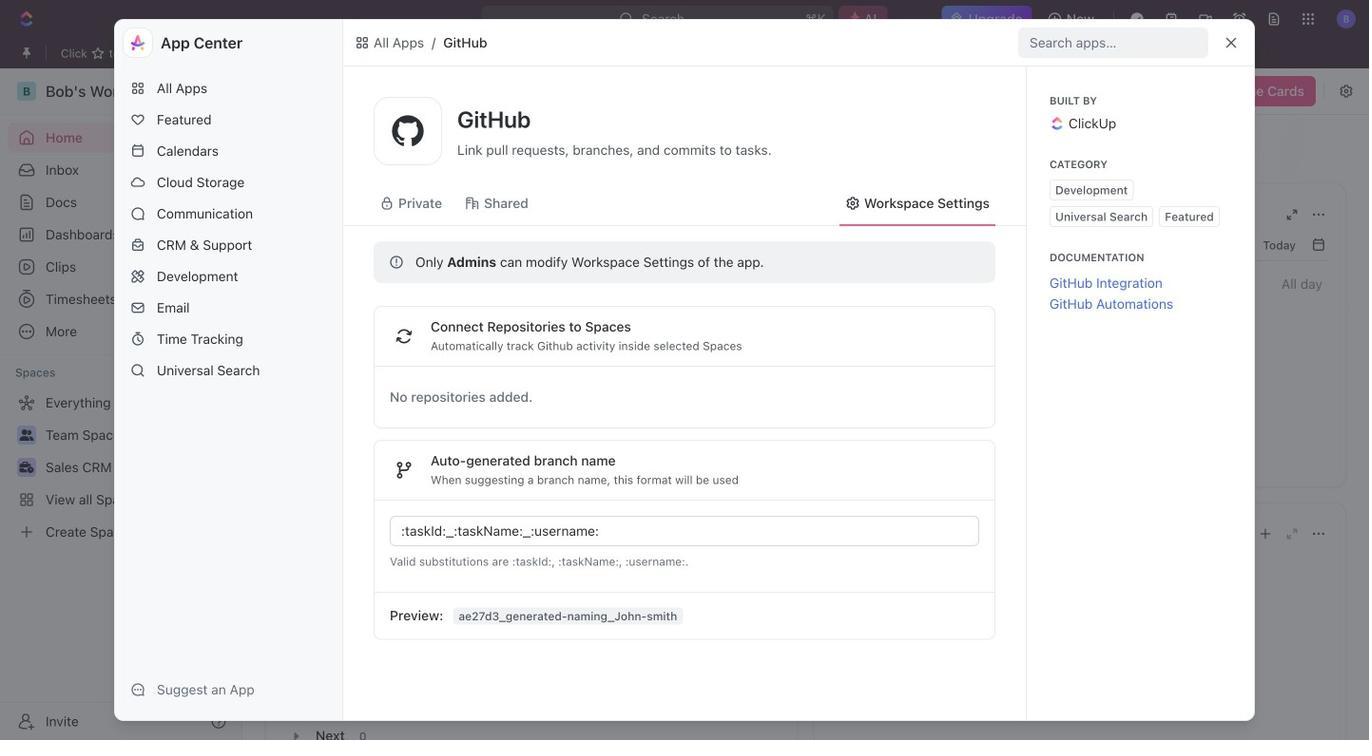 Task type: vqa. For each thing, say whether or not it's contained in the screenshot.
business time image to the right
no



Task type: describe. For each thing, give the bounding box(es) containing it.
akvyc image
[[355, 35, 370, 50]]

1 xr6e7 image from the left
[[465, 196, 480, 211]]

Search apps… field
[[1030, 31, 1201, 54]]

2 xr6e7 image from the left
[[845, 196, 860, 211]]



Task type: locate. For each thing, give the bounding box(es) containing it.
1 horizontal spatial xr6e7 image
[[845, 196, 860, 211]]

tree inside the sidebar navigation
[[8, 388, 234, 548]]

0 horizontal spatial xr6e7 image
[[465, 196, 480, 211]]

sidebar navigation
[[0, 68, 242, 741]]

xr6e7 image
[[465, 196, 480, 211], [845, 196, 860, 211]]

xr6e7 image
[[379, 196, 395, 211]]

dialog
[[114, 19, 1255, 722]]

tree
[[8, 388, 234, 548]]

None field
[[401, 520, 972, 543]]

tab list
[[285, 550, 778, 596]]



